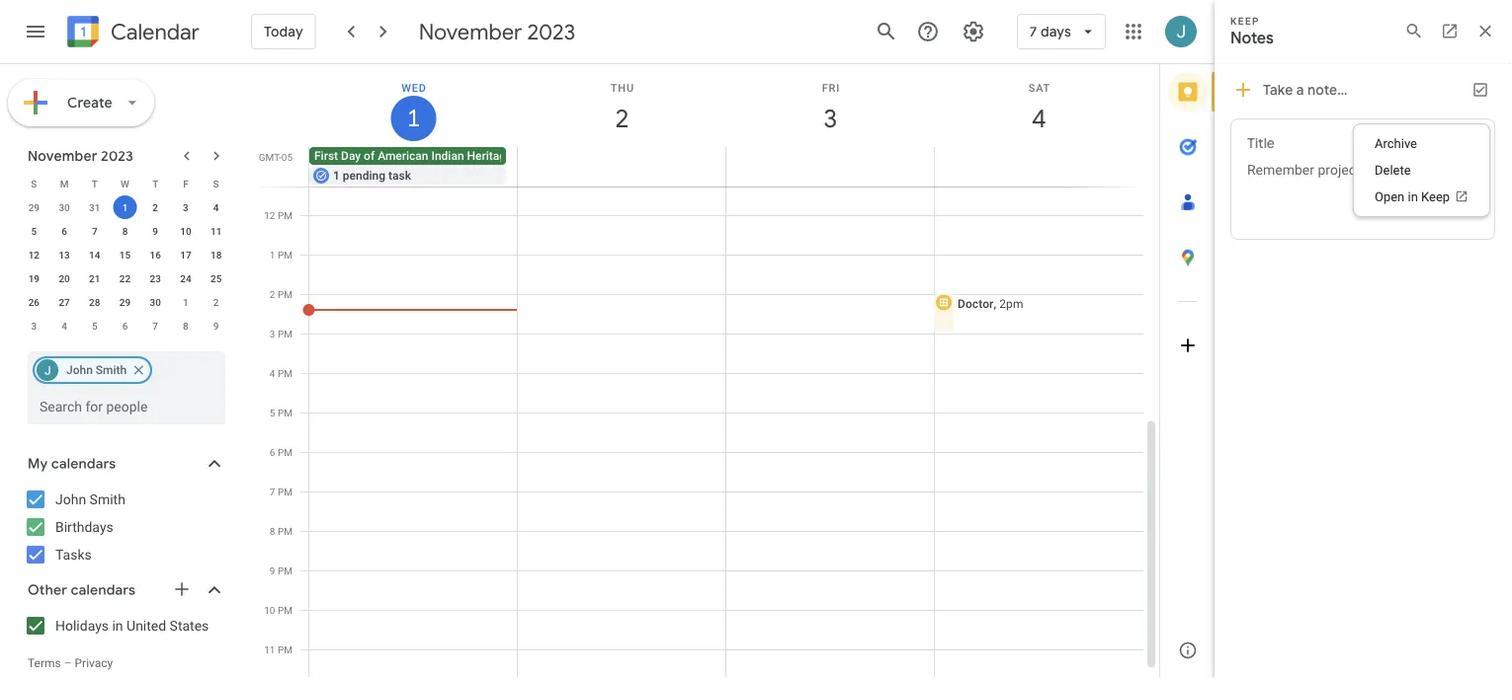 Task type: locate. For each thing, give the bounding box(es) containing it.
john
[[55, 492, 86, 508]]

add other calendars image
[[172, 580, 192, 600]]

1 cell
[[110, 196, 140, 219]]

11 inside november 2023 grid
[[210, 225, 222, 237]]

pm up the '2 pm'
[[278, 249, 293, 261]]

12
[[264, 210, 275, 221], [28, 249, 40, 261]]

29 for 29 element
[[119, 296, 131, 308]]

10 pm from the top
[[278, 565, 293, 577]]

calendar
[[111, 18, 200, 46]]

november
[[419, 18, 522, 45], [28, 147, 97, 165]]

pm
[[278, 210, 293, 221], [278, 249, 293, 261], [278, 289, 293, 300], [278, 328, 293, 340], [278, 368, 293, 380], [278, 407, 293, 419], [278, 447, 293, 459], [278, 486, 293, 498], [278, 526, 293, 538], [278, 565, 293, 577], [278, 605, 293, 617], [278, 644, 293, 656]]

0 horizontal spatial 12
[[28, 249, 40, 261]]

1 s from the left
[[31, 178, 37, 190]]

1 horizontal spatial 8
[[183, 320, 189, 332]]

1 horizontal spatial 11
[[264, 644, 275, 656]]

0 vertical spatial 2023
[[527, 18, 576, 45]]

9 for 9 pm
[[270, 565, 275, 577]]

row group containing 29
[[19, 196, 231, 338]]

1 horizontal spatial s
[[213, 178, 219, 190]]

4 up 11 element
[[213, 202, 219, 213]]

1 vertical spatial 5
[[92, 320, 97, 332]]

17 element
[[174, 243, 198, 267]]

30 down m
[[59, 202, 70, 213]]

0 vertical spatial 10
[[180, 225, 191, 237]]

12 pm
[[264, 210, 293, 221]]

–
[[64, 657, 72, 671]]

19
[[28, 273, 40, 285]]

4 pm from the top
[[278, 328, 293, 340]]

6 up 7 pm
[[270, 447, 275, 459]]

pm up 7 pm
[[278, 447, 293, 459]]

10 inside grid
[[264, 605, 275, 617]]

t
[[92, 178, 98, 190], [152, 178, 158, 190]]

26
[[28, 296, 40, 308]]

1 horizontal spatial november 2023
[[419, 18, 576, 45]]

0 vertical spatial november
[[419, 18, 522, 45]]

31
[[89, 202, 100, 213]]

2 pm
[[270, 289, 293, 300]]

1 vertical spatial 29
[[119, 296, 131, 308]]

1 vertical spatial calendars
[[71, 582, 135, 600]]

row group
[[19, 196, 231, 338]]

t left f
[[152, 178, 158, 190]]

9 pm
[[270, 565, 293, 577]]

calendars inside dropdown button
[[71, 582, 135, 600]]

1 down 12 pm
[[270, 249, 275, 261]]

27 element
[[52, 291, 76, 314]]

sat
[[1029, 82, 1051, 94]]

tab list
[[1160, 64, 1216, 624]]

t up october 31 element
[[92, 178, 98, 190]]

1 vertical spatial 30
[[150, 296, 161, 308]]

m
[[60, 178, 69, 190]]

november up m
[[28, 147, 97, 165]]

american
[[378, 149, 428, 163]]

pm up the 1 pm
[[278, 210, 293, 221]]

row containing 3
[[19, 314, 231, 338]]

17
[[180, 249, 191, 261]]

1 down the first
[[333, 169, 340, 183]]

7 down 30 element
[[153, 320, 158, 332]]

2 horizontal spatial 8
[[270, 526, 275, 538]]

Search for people text field
[[40, 389, 213, 425]]

8 up the 15 element
[[122, 225, 128, 237]]

6 for the december 6 element
[[122, 320, 128, 332]]

2
[[614, 102, 628, 135], [153, 202, 158, 213], [270, 289, 275, 300], [213, 296, 219, 308]]

11 for 11 pm
[[264, 644, 275, 656]]

0 horizontal spatial 9
[[153, 225, 158, 237]]

states
[[170, 618, 209, 634]]

today
[[264, 23, 303, 41]]

2 vertical spatial 8
[[270, 526, 275, 538]]

1 vertical spatial 11
[[264, 644, 275, 656]]

december 6 element
[[113, 314, 137, 338]]

calendar heading
[[107, 18, 200, 46]]

9 pm from the top
[[278, 526, 293, 538]]

row
[[300, 147, 1159, 187], [19, 172, 231, 196], [19, 196, 231, 219], [19, 219, 231, 243], [19, 243, 231, 267], [19, 267, 231, 291], [19, 291, 231, 314], [19, 314, 231, 338]]

settings menu image
[[961, 20, 985, 43]]

25 element
[[204, 267, 228, 291]]

4
[[1031, 102, 1045, 135], [213, 202, 219, 213], [61, 320, 67, 332], [270, 368, 275, 380]]

16
[[150, 249, 161, 261]]

16 element
[[143, 243, 167, 267]]

tasks
[[55, 547, 92, 563]]

10
[[180, 225, 191, 237], [264, 605, 275, 617]]

pending
[[343, 169, 385, 183]]

support image
[[916, 20, 940, 43]]

3 inside fri 3
[[822, 102, 836, 135]]

1
[[406, 103, 419, 134], [333, 169, 340, 183], [122, 202, 128, 213], [270, 249, 275, 261], [183, 296, 189, 308]]

10 for 10 pm
[[264, 605, 275, 617]]

25
[[210, 273, 222, 285]]

2 vertical spatial 5
[[270, 407, 275, 419]]

1 horizontal spatial 9
[[213, 320, 219, 332]]

thu 2
[[611, 82, 634, 135]]

0 vertical spatial 8
[[122, 225, 128, 237]]

1, today element
[[113, 196, 137, 219]]

12 up the 1 pm
[[264, 210, 275, 221]]

pm for 6 pm
[[278, 447, 293, 459]]

6 down 'october 30' element
[[61, 225, 67, 237]]

1 vertical spatial november
[[28, 147, 97, 165]]

row containing 19
[[19, 267, 231, 291]]

8
[[122, 225, 128, 237], [183, 320, 189, 332], [270, 526, 275, 538]]

pm down the 1 pm
[[278, 289, 293, 300]]

11 up 18
[[210, 225, 222, 237]]

3 pm from the top
[[278, 289, 293, 300]]

row containing 5
[[19, 219, 231, 243]]

29 left 'october 30' element
[[28, 202, 40, 213]]

6
[[61, 225, 67, 237], [122, 320, 128, 332], [270, 447, 275, 459]]

calendar element
[[63, 12, 200, 55]]

0 vertical spatial 6
[[61, 225, 67, 237]]

0 horizontal spatial t
[[92, 178, 98, 190]]

grid containing 2
[[253, 64, 1159, 679]]

john smith, selected option
[[33, 355, 152, 386]]

calendars
[[51, 456, 116, 473], [71, 582, 135, 600]]

2 pm from the top
[[278, 249, 293, 261]]

8 down december 1 element at left top
[[183, 320, 189, 332]]

s up october 29 element
[[31, 178, 37, 190]]

november up wed
[[419, 18, 522, 45]]

1 vertical spatial 6
[[122, 320, 128, 332]]

0 vertical spatial 12
[[264, 210, 275, 221]]

2 s from the left
[[213, 178, 219, 190]]

2 t from the left
[[152, 178, 158, 190]]

of
[[364, 149, 375, 163]]

pm for 4 pm
[[278, 368, 293, 380]]

tab list inside 'side panel' section
[[1160, 64, 1216, 624]]

4 link
[[1016, 96, 1062, 141]]

pm for 12 pm
[[278, 210, 293, 221]]

2 down "25" element
[[213, 296, 219, 308]]

2 horizontal spatial 6
[[270, 447, 275, 459]]

5 down 4 pm
[[270, 407, 275, 419]]

other
[[28, 582, 67, 600]]

0 horizontal spatial 6
[[61, 225, 67, 237]]

pm down 9 pm
[[278, 605, 293, 617]]

birthdays
[[55, 519, 113, 536]]

1 down w
[[122, 202, 128, 213]]

5 for 5 pm
[[270, 407, 275, 419]]

10 inside row
[[180, 225, 191, 237]]

december 7 element
[[143, 314, 167, 338]]

12 up 19
[[28, 249, 40, 261]]

8 down 7 pm
[[270, 526, 275, 538]]

2 vertical spatial 6
[[270, 447, 275, 459]]

3 cell from the left
[[726, 147, 934, 187]]

fri
[[822, 82, 840, 94]]

other calendars
[[28, 582, 135, 600]]

5 down october 29 element
[[31, 225, 37, 237]]

1 vertical spatial 10
[[264, 605, 275, 617]]

december 4 element
[[52, 314, 76, 338]]

24 element
[[174, 267, 198, 291]]

5 down "28" element
[[92, 320, 97, 332]]

pm down 6 pm
[[278, 486, 293, 498]]

1 for '1, today' element
[[122, 202, 128, 213]]

11
[[210, 225, 222, 237], [264, 644, 275, 656]]

21 element
[[83, 267, 107, 291]]

7 for 7 days
[[1030, 23, 1037, 41]]

7 inside popup button
[[1030, 23, 1037, 41]]

pm down the 8 pm
[[278, 565, 293, 577]]

1 vertical spatial 12
[[28, 249, 40, 261]]

0 horizontal spatial 8
[[122, 225, 128, 237]]

1 for december 1 element at left top
[[183, 296, 189, 308]]

2 vertical spatial 9
[[270, 565, 275, 577]]

2 down thu at the left top
[[614, 102, 628, 135]]

terms link
[[28, 657, 61, 671]]

1 horizontal spatial 10
[[264, 605, 275, 617]]

9 up 10 pm
[[270, 565, 275, 577]]

1 horizontal spatial 6
[[122, 320, 128, 332]]

pm down 10 pm
[[278, 644, 293, 656]]

row containing 26
[[19, 291, 231, 314]]

0 horizontal spatial 10
[[180, 225, 191, 237]]

22 element
[[113, 267, 137, 291]]

1 down 24 element
[[183, 296, 189, 308]]

5 inside grid
[[270, 407, 275, 419]]

december 2 element
[[204, 291, 228, 314]]

30 for 30 element
[[150, 296, 161, 308]]

30 down 23
[[150, 296, 161, 308]]

2 horizontal spatial 5
[[270, 407, 275, 419]]

0 horizontal spatial 30
[[59, 202, 70, 213]]

1 down wed
[[406, 103, 419, 134]]

1 vertical spatial 8
[[183, 320, 189, 332]]

27
[[59, 296, 70, 308]]

1 horizontal spatial t
[[152, 178, 158, 190]]

7 left days
[[1030, 23, 1037, 41]]

4 down sat on the top
[[1031, 102, 1045, 135]]

7 days
[[1030, 23, 1071, 41]]

6 down 29 element
[[122, 320, 128, 332]]

11 down 10 pm
[[264, 644, 275, 656]]

3 up 4 pm
[[270, 328, 275, 340]]

0 vertical spatial 29
[[28, 202, 40, 213]]

19 element
[[22, 267, 46, 291]]

october 29 element
[[22, 196, 46, 219]]

0 vertical spatial november 2023
[[419, 18, 576, 45]]

calendars up in
[[71, 582, 135, 600]]

1 inside button
[[333, 169, 340, 183]]

20
[[59, 273, 70, 285]]

12 inside november 2023 grid
[[28, 249, 40, 261]]

pm for 11 pm
[[278, 644, 293, 656]]

in
[[112, 618, 123, 634]]

3 link
[[808, 96, 853, 141]]

18 element
[[204, 243, 228, 267]]

9 up 16 element
[[153, 225, 158, 237]]

0 vertical spatial 9
[[153, 225, 158, 237]]

pm down 4 pm
[[278, 407, 293, 419]]

7 down 6 pm
[[270, 486, 275, 498]]

5 pm from the top
[[278, 368, 293, 380]]

9
[[153, 225, 158, 237], [213, 320, 219, 332], [270, 565, 275, 577]]

11 for 11
[[210, 225, 222, 237]]

cell
[[309, 147, 550, 187], [518, 147, 726, 187], [726, 147, 934, 187], [934, 147, 1142, 187]]

0 vertical spatial calendars
[[51, 456, 116, 473]]

1 vertical spatial 2023
[[101, 147, 133, 165]]

11 element
[[204, 219, 228, 243]]

7 pm
[[270, 486, 293, 498]]

30
[[59, 202, 70, 213], [150, 296, 161, 308]]

10 up 17
[[180, 225, 191, 237]]

29 down "22"
[[119, 296, 131, 308]]

6 pm from the top
[[278, 407, 293, 419]]

10 element
[[174, 219, 198, 243]]

1 pm from the top
[[278, 210, 293, 221]]

1 horizontal spatial 5
[[92, 320, 97, 332]]

1 horizontal spatial 12
[[264, 210, 275, 221]]

row containing 12
[[19, 243, 231, 267]]

0 vertical spatial 11
[[210, 225, 222, 237]]

calendars inside dropdown button
[[51, 456, 116, 473]]

doctor
[[958, 297, 994, 311]]

24
[[180, 273, 191, 285]]

days
[[1041, 23, 1071, 41]]

my calendars list
[[4, 484, 245, 571]]

7
[[1030, 23, 1037, 41], [92, 225, 97, 237], [153, 320, 158, 332], [270, 486, 275, 498]]

8 pm from the top
[[278, 486, 293, 498]]

None search field
[[0, 344, 245, 425]]

3 down f
[[183, 202, 189, 213]]

indian
[[431, 149, 464, 163]]

11 pm
[[264, 644, 293, 656]]

3
[[822, 102, 836, 135], [183, 202, 189, 213], [31, 320, 37, 332], [270, 328, 275, 340]]

6 inside grid
[[270, 447, 275, 459]]

0 horizontal spatial s
[[31, 178, 37, 190]]

1 vertical spatial november 2023
[[28, 147, 133, 165]]

row containing first day of american indian heritage month
[[300, 147, 1159, 187]]

pm up "5 pm" in the bottom left of the page
[[278, 368, 293, 380]]

26 element
[[22, 291, 46, 314]]

0 vertical spatial 30
[[59, 202, 70, 213]]

15
[[119, 249, 131, 261]]

3 down fri
[[822, 102, 836, 135]]

7 inside grid
[[270, 486, 275, 498]]

pm up 9 pm
[[278, 526, 293, 538]]

1 inside "cell"
[[122, 202, 128, 213]]

0 horizontal spatial 11
[[210, 225, 222, 237]]

7 for 7 pm
[[270, 486, 275, 498]]

main drawer image
[[24, 20, 47, 43]]

0 horizontal spatial 29
[[28, 202, 40, 213]]

task
[[388, 169, 411, 183]]

0 horizontal spatial 5
[[31, 225, 37, 237]]

grid
[[253, 64, 1159, 679]]

october 30 element
[[52, 196, 76, 219]]

1 horizontal spatial 30
[[150, 296, 161, 308]]

12 for 12
[[28, 249, 40, 261]]

1 cell from the left
[[309, 147, 550, 187]]

1 vertical spatial 9
[[213, 320, 219, 332]]

10 up 11 pm
[[264, 605, 275, 617]]

13
[[59, 249, 70, 261]]

s right f
[[213, 178, 219, 190]]

4 down 27 element
[[61, 320, 67, 332]]

7 pm from the top
[[278, 447, 293, 459]]

create button
[[8, 79, 154, 127]]

8 inside grid
[[270, 526, 275, 538]]

12 pm from the top
[[278, 644, 293, 656]]

pm for 1 pm
[[278, 249, 293, 261]]

05
[[281, 151, 293, 163]]

9 down december 2 element
[[213, 320, 219, 332]]

calendars up john smith
[[51, 456, 116, 473]]

11 pm from the top
[[278, 605, 293, 617]]

2 horizontal spatial 9
[[270, 565, 275, 577]]

4 up "5 pm" in the bottom left of the page
[[270, 368, 275, 380]]

today button
[[251, 8, 316, 55]]

29 element
[[113, 291, 137, 314]]

pm up 4 pm
[[278, 328, 293, 340]]

1 horizontal spatial 29
[[119, 296, 131, 308]]



Task type: describe. For each thing, give the bounding box(es) containing it.
23 element
[[143, 267, 167, 291]]

30 for 'october 30' element
[[59, 202, 70, 213]]

terms
[[28, 657, 61, 671]]

f
[[183, 178, 188, 190]]

create
[[67, 94, 113, 112]]

row containing s
[[19, 172, 231, 196]]

doctor , 2pm
[[958, 297, 1023, 311]]

18
[[210, 249, 222, 261]]

23
[[150, 273, 161, 285]]

22
[[119, 273, 131, 285]]

heritage
[[467, 149, 512, 163]]

december 3 element
[[22, 314, 46, 338]]

3 pm
[[270, 328, 293, 340]]

month
[[515, 149, 550, 163]]

holidays
[[55, 618, 109, 634]]

wed 1
[[401, 82, 427, 134]]

8 for 8 pm
[[270, 526, 275, 538]]

side panel section
[[1159, 64, 1216, 679]]

1 pm
[[270, 249, 293, 261]]

1 pending task
[[333, 169, 411, 183]]

2 right 1 "cell"
[[153, 202, 158, 213]]

9 for the december 9 element
[[213, 320, 219, 332]]

day
[[341, 149, 361, 163]]

smith
[[90, 492, 125, 508]]

first day of american indian heritage month button
[[309, 147, 550, 165]]

7 days button
[[1017, 8, 1106, 55]]

30 element
[[143, 291, 167, 314]]

john smith
[[55, 492, 125, 508]]

3 down 26 element
[[31, 320, 37, 332]]

29 for october 29 element
[[28, 202, 40, 213]]

7 up 14 element
[[92, 225, 97, 237]]

12 element
[[22, 243, 46, 267]]

0 horizontal spatial november 2023
[[28, 147, 133, 165]]

1 for 1 pm
[[270, 249, 275, 261]]

2 cell from the left
[[518, 147, 726, 187]]

pm for 8 pm
[[278, 526, 293, 538]]

4 cell from the left
[[934, 147, 1142, 187]]

fri 3
[[822, 82, 840, 135]]

28
[[89, 296, 100, 308]]

calendars for other calendars
[[71, 582, 135, 600]]

pm for 5 pm
[[278, 407, 293, 419]]

first
[[314, 149, 338, 163]]

row containing 29
[[19, 196, 231, 219]]

8 pm
[[270, 526, 293, 538]]

thu
[[611, 82, 634, 94]]

20 element
[[52, 267, 76, 291]]

,
[[994, 297, 996, 311]]

4 inside 'sat 4'
[[1031, 102, 1045, 135]]

7 for the december 7 element
[[153, 320, 158, 332]]

6 for 6 pm
[[270, 447, 275, 459]]

my
[[28, 456, 48, 473]]

1 t from the left
[[92, 178, 98, 190]]

united
[[127, 618, 166, 634]]

row inside grid
[[300, 147, 1159, 187]]

5 pm
[[270, 407, 293, 419]]

8 for december 8 element
[[183, 320, 189, 332]]

w
[[121, 178, 129, 190]]

2 link
[[599, 96, 645, 141]]

holidays in united states
[[55, 618, 209, 634]]

21
[[89, 273, 100, 285]]

2pm
[[999, 297, 1023, 311]]

cell containing first day of american indian heritage month
[[309, 147, 550, 187]]

10 pm
[[264, 605, 293, 617]]

pm for 3 pm
[[278, 328, 293, 340]]

pm for 7 pm
[[278, 486, 293, 498]]

sat 4
[[1029, 82, 1051, 135]]

15 element
[[113, 243, 137, 267]]

1 inside the wed 1
[[406, 103, 419, 134]]

selected people list box
[[28, 352, 225, 389]]

november 2023 grid
[[19, 172, 231, 338]]

0 vertical spatial 5
[[31, 225, 37, 237]]

14
[[89, 249, 100, 261]]

13 element
[[52, 243, 76, 267]]

0 horizontal spatial 2023
[[101, 147, 133, 165]]

1 horizontal spatial 2023
[[527, 18, 576, 45]]

1 pending task button
[[309, 167, 506, 185]]

pm for 2 pm
[[278, 289, 293, 300]]

1 horizontal spatial november
[[419, 18, 522, 45]]

terms – privacy
[[28, 657, 113, 671]]

10 for 10
[[180, 225, 191, 237]]

4 pm
[[270, 368, 293, 380]]

28 element
[[83, 291, 107, 314]]

12 for 12 pm
[[264, 210, 275, 221]]

gmt-
[[259, 151, 281, 163]]

0 horizontal spatial november
[[28, 147, 97, 165]]

privacy link
[[75, 657, 113, 671]]

december 9 element
[[204, 314, 228, 338]]

december 1 element
[[174, 291, 198, 314]]

december 5 element
[[83, 314, 107, 338]]

other calendars button
[[4, 575, 245, 607]]

14 element
[[83, 243, 107, 267]]

my calendars
[[28, 456, 116, 473]]

december 8 element
[[174, 314, 198, 338]]

6 pm
[[270, 447, 293, 459]]

1 for 1 pending task
[[333, 169, 340, 183]]

wed
[[401, 82, 427, 94]]

my calendars button
[[4, 449, 245, 480]]

pm for 9 pm
[[278, 565, 293, 577]]

pm for 10 pm
[[278, 605, 293, 617]]

gmt-05
[[259, 151, 293, 163]]

october 31 element
[[83, 196, 107, 219]]

calendars for my calendars
[[51, 456, 116, 473]]

5 for the december 5 element
[[92, 320, 97, 332]]

first day of american indian heritage month
[[314, 149, 550, 163]]

privacy
[[75, 657, 113, 671]]

2 down the 1 pm
[[270, 289, 275, 300]]

1 link
[[391, 96, 436, 141]]

2 inside thu 2
[[614, 102, 628, 135]]



Task type: vqa. For each thing, say whether or not it's contained in the screenshot.
'sharing your calendar with someone' link
no



